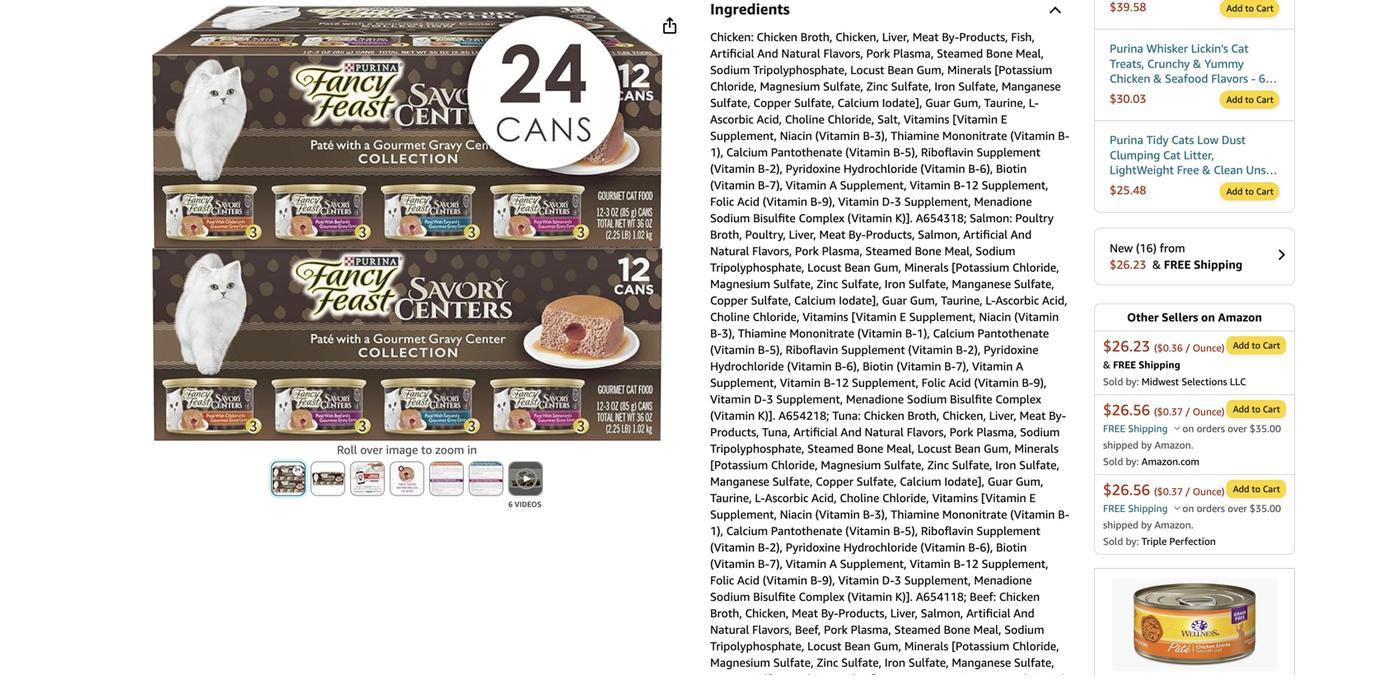 Task type: describe. For each thing, give the bounding box(es) containing it.
1 vertical spatial supplement
[[842, 343, 906, 357]]

1 vertical spatial pantothenate
[[978, 327, 1050, 340]]

ounce) for midwest selections llc
[[1193, 342, 1225, 354]]

1 vertical spatial 12
[[836, 376, 849, 390]]

low
[[1198, 133, 1219, 147]]

$39.58
[[1110, 0, 1147, 14]]

1 vertical spatial acid,
[[1043, 294, 1068, 307]]

cart for other sellers on amazon
[[1264, 340, 1281, 351]]

($0.37 for triple
[[1155, 486, 1183, 498]]

& inside "purina tidy cats low dust clumping cat litter, lightweight free & clean uns…"
[[1203, 163, 1211, 177]]

1 vertical spatial [vitamin
[[852, 310, 897, 324]]

($0.37 for amazon.com
[[1155, 406, 1183, 418]]

1 horizontal spatial ascorbic
[[765, 492, 809, 505]]

treats,
[[1110, 57, 1145, 70]]

$26.56 for amazon.com
[[1104, 401, 1151, 419]]

lickin's
[[1192, 42, 1229, 55]]

0 vertical spatial 9),
[[822, 195, 836, 209]]

flavors
[[1212, 72, 1249, 85]]

2 vertical spatial 9),
[[822, 574, 836, 588]]

0 vertical spatial salmon,
[[918, 228, 961, 242]]

sold for sold by: amazon.com
[[1104, 456, 1124, 468]]

6
[[509, 500, 513, 509]]

artificial down salmon:
[[964, 228, 1008, 242]]

by for triple perfection
[[1142, 520, 1152, 531]]

videos
[[515, 500, 542, 509]]

$26.56 for triple perfection
[[1104, 481, 1151, 499]]

chicken down ingredients
[[757, 30, 798, 44]]

manganese down salmon:
[[952, 277, 1012, 291]]

add to cart for $30.03
[[1227, 95, 1274, 105]]

0 vertical spatial ascorbic
[[710, 113, 754, 126]]

a654118;
[[916, 591, 967, 604]]

artificial down beef: in the bottom right of the page
[[967, 607, 1011, 621]]

0 horizontal spatial guar
[[882, 294, 907, 307]]

6 videos
[[509, 500, 542, 509]]

1 vertical spatial bisulfite
[[950, 393, 993, 406]]

manganese down tuna,
[[710, 475, 770, 489]]

1 vertical spatial pyridoxine
[[984, 343, 1039, 357]]

2 vertical spatial 5),
[[905, 525, 918, 538]]

purina whisker lickin's cat treats, crunchy & yummy chicken & seafood flavors - 6… link
[[1110, 41, 1280, 89]]

1 vertical spatial l-
[[986, 294, 996, 307]]

image
[[386, 443, 418, 457]]

shipped for sold by: triple perfection
[[1104, 520, 1139, 531]]

in
[[468, 443, 477, 457]]

from
[[1160, 241, 1186, 255]]

free up sold by: triple perfection
[[1104, 503, 1126, 515]]

6…
[[1259, 72, 1278, 85]]

0 vertical spatial complex
[[799, 211, 845, 225]]

1 vertical spatial taurine,
[[941, 294, 983, 307]]

salt,
[[878, 113, 901, 126]]

ounce) for triple perfection
[[1193, 486, 1225, 498]]

1 vertical spatial hydrochloride
[[710, 360, 784, 373]]

2 vertical spatial thiamine
[[891, 508, 940, 522]]

sold by: triple perfection
[[1104, 536, 1217, 548]]

sold by: amazon.com
[[1104, 456, 1200, 468]]

cart for $39.58
[[1257, 3, 1274, 14]]

chicken right beef: in the bottom right of the page
[[1000, 591, 1040, 604]]

other
[[1128, 311, 1159, 324]]

($0.36
[[1155, 342, 1183, 354]]

$25.48
[[1110, 183, 1147, 197]]

2 vertical spatial acid
[[738, 574, 760, 588]]

add to cart for other sellers on amazon
[[1234, 340, 1281, 351]]

0 vertical spatial pantothenate
[[771, 145, 843, 159]]

zoom
[[435, 443, 465, 457]]

sold inside $26.23 ($0.36 /  ounce) & free shipping sold by: midwest selections llc
[[1104, 376, 1124, 388]]

2 vertical spatial 1),
[[710, 525, 724, 538]]

2 vertical spatial niacin
[[780, 508, 813, 522]]

add to cart submit for $25.48
[[1221, 183, 1279, 200]]

artificial down chicken:
[[710, 47, 755, 60]]

0 vertical spatial 3),
[[875, 129, 888, 143]]

1 vertical spatial vitamins
[[803, 310, 849, 324]]

cart for $30.03
[[1257, 95, 1274, 105]]

0 vertical spatial thiamine
[[891, 129, 940, 143]]

manganese down fish,
[[1002, 80, 1061, 93]]

1 vertical spatial a
[[1016, 360, 1024, 373]]

beef,
[[795, 624, 821, 637]]

purina for purina whisker lickin's cat treats, crunchy & yummy chicken & seafood flavors - 6…
[[1110, 42, 1144, 55]]

1 vertical spatial chicken,
[[943, 409, 987, 423]]

2 vertical spatial mononitrate
[[943, 508, 1008, 522]]

on for amazon.com
[[1183, 423, 1195, 435]]

2 vertical spatial 3
[[895, 574, 902, 588]]

free inside $26.23 ($0.36 /  ounce) & free shipping sold by: midwest selections llc
[[1114, 359, 1137, 371]]

ingredients button
[[710, 0, 1073, 19]]

add to cart submit for $39.58
[[1221, 0, 1279, 17]]

& inside the new (16) from $26.23 & free shipping
[[1153, 258, 1162, 271]]

0 vertical spatial acid
[[738, 195, 760, 209]]

1 vertical spatial iodate],
[[839, 294, 879, 307]]

/ for amazon.com
[[1186, 406, 1191, 418]]

2 vertical spatial folic
[[710, 574, 735, 588]]

0 vertical spatial 5),
[[905, 145, 918, 159]]

bone down fish,
[[987, 47, 1013, 60]]

lightweight
[[1110, 163, 1175, 177]]

1 vertical spatial mononitrate
[[790, 327, 855, 340]]

1 vertical spatial 9),
[[1034, 376, 1047, 390]]

0 vertical spatial bisulfite
[[753, 211, 796, 225]]

[potassium down tuna,
[[710, 459, 768, 472]]

[potassium down beef: in the bottom right of the page
[[952, 640, 1010, 654]]

new (16) from $26.23 & free shipping
[[1110, 241, 1243, 271]]

1 vertical spatial e
[[900, 310, 907, 324]]

1 vertical spatial 3
[[767, 393, 774, 406]]

2 vertical spatial iodate],
[[945, 475, 985, 489]]

0 vertical spatial folic
[[710, 195, 735, 209]]

1 vertical spatial acid
[[949, 376, 972, 390]]

a654218;
[[779, 409, 830, 423]]

salmon:
[[970, 211, 1013, 225]]

1 vertical spatial 6),
[[847, 360, 860, 373]]

0 vertical spatial l-
[[1029, 96, 1040, 110]]

0 vertical spatial on
[[1202, 311, 1216, 324]]

1 vertical spatial 2),
[[968, 343, 981, 357]]

free up sold by: amazon.com
[[1104, 423, 1126, 435]]

0 vertical spatial 3
[[895, 195, 902, 209]]

1 vertical spatial ascorbic
[[996, 294, 1040, 307]]

1 vertical spatial choline
[[710, 310, 750, 324]]

2 vertical spatial supplement
[[977, 525, 1041, 538]]

ingredients
[[710, 0, 790, 18]]

purina for purina tidy cats low dust clumping cat litter, lightweight free & clean uns…
[[1110, 133, 1144, 147]]

artificial down the a654218;
[[794, 426, 838, 439]]

2 vertical spatial taurine,
[[710, 492, 752, 505]]

perfection
[[1170, 536, 1217, 548]]

2 horizontal spatial choline
[[840, 492, 880, 505]]

manganese down beef: in the bottom right of the page
[[952, 657, 1012, 670]]

tripolyphosphate, down tuna,
[[710, 442, 805, 456]]

roll over image to zoom in
[[337, 443, 477, 457]]

add for $25.48
[[1227, 186, 1243, 197]]

1 vertical spatial biotin
[[863, 360, 894, 373]]

2 vertical spatial 12
[[966, 558, 979, 571]]

0 vertical spatial taurine,
[[985, 96, 1026, 110]]

(16)
[[1137, 241, 1157, 255]]

purina whisker lickin's cat treats, crunchy & yummy chicken & seafood flavors - 6…
[[1110, 42, 1278, 85]]

$30.03
[[1110, 92, 1147, 105]]

selections
[[1182, 376, 1228, 388]]

a654318;
[[916, 211, 967, 225]]

2 vertical spatial bisulfite
[[753, 591, 796, 604]]

whisker
[[1147, 42, 1189, 55]]

shipping up sold by: amazon.com
[[1129, 423, 1168, 435]]

0 vertical spatial vitamins
[[904, 113, 950, 126]]

purina tidy cats low dust clumping cat litter, lightweight free & clean uns… link
[[1110, 133, 1280, 180]]

2 vertical spatial k)].
[[896, 591, 913, 604]]

poultry
[[1016, 211, 1054, 225]]

$35.00 for amazon.com
[[1250, 423, 1282, 435]]

0 vertical spatial niacin
[[780, 129, 813, 143]]

-
[[1252, 72, 1256, 85]]

purina tidy cats low dust clumping cat litter, lightweight free & clean uns…
[[1110, 133, 1278, 177]]

add to cart submit for other sellers on amazon
[[1228, 337, 1286, 354]]

1 vertical spatial 1),
[[917, 327, 930, 340]]

other sellers on amazon
[[1128, 311, 1263, 324]]

0 horizontal spatial l-
[[755, 492, 765, 505]]

0 vertical spatial iodate],
[[882, 96, 923, 110]]

1 vertical spatial k)].
[[758, 409, 776, 423]]

yummy
[[1205, 57, 1244, 70]]

0 vertical spatial pyridoxine
[[786, 162, 841, 176]]

0 vertical spatial supplement
[[977, 145, 1041, 159]]

1 vertical spatial menadione
[[846, 393, 904, 406]]

sellers
[[1162, 311, 1199, 324]]

clean
[[1214, 163, 1244, 177]]

poultry,
[[746, 228, 786, 242]]

& inside $26.23 ($0.36 /  ounce) & free shipping sold by: midwest selections llc
[[1104, 359, 1111, 371]]

0 vertical spatial riboflavin
[[921, 145, 974, 159]]

by for amazon.com
[[1142, 440, 1152, 451]]

1 vertical spatial over
[[360, 443, 383, 457]]

cart for $25.48
[[1257, 186, 1274, 197]]

2 vertical spatial 3),
[[875, 508, 888, 522]]

tripolyphosphate, down poultry,
[[710, 261, 805, 274]]

orders for sold by: amazon.com
[[1197, 423, 1226, 435]]

$35.00 for triple perfection
[[1250, 503, 1282, 515]]

uns…
[[1247, 163, 1278, 177]]

add for $39.58
[[1227, 3, 1243, 14]]

2 vertical spatial 7),
[[770, 558, 783, 571]]

popover image for amazon.com
[[1175, 426, 1181, 431]]

popover image for triple
[[1175, 506, 1181, 510]]

tripolyphosphate, down chicken:
[[753, 63, 848, 77]]

0 vertical spatial choline
[[785, 113, 825, 126]]

2 vertical spatial biotin
[[997, 541, 1027, 555]]

2 vertical spatial complex
[[799, 591, 845, 604]]

add for other sellers on amazon
[[1234, 340, 1250, 351]]

cat inside "purina tidy cats low dust clumping cat litter, lightweight free & clean uns…"
[[1164, 148, 1181, 162]]

2 vertical spatial vitamins
[[933, 492, 979, 505]]



Task type: locate. For each thing, give the bounding box(es) containing it.
k)]. left a654118;
[[896, 591, 913, 604]]

2 / from the top
[[1186, 406, 1191, 418]]

k)].
[[896, 211, 913, 225], [758, 409, 776, 423], [896, 591, 913, 604]]

Add to Cart submit
[[1221, 0, 1279, 17], [1221, 92, 1279, 108], [1221, 183, 1279, 200], [1228, 337, 1286, 354], [1228, 401, 1286, 418], [1228, 481, 1286, 498]]

1 by: from the top
[[1126, 376, 1140, 388]]

chicken right tuna:
[[864, 409, 905, 423]]

0 vertical spatial d-
[[883, 195, 895, 209]]

1 amazon. from the top
[[1155, 440, 1194, 451]]

1 vertical spatial cat
[[1164, 148, 1181, 162]]

1 horizontal spatial acid,
[[812, 492, 837, 505]]

sodium
[[710, 63, 750, 77], [710, 211, 750, 225], [976, 244, 1016, 258], [907, 393, 947, 406], [1021, 426, 1060, 439], [710, 591, 750, 604], [1005, 624, 1045, 637]]

12 up beef: in the bottom right of the page
[[966, 558, 979, 571]]

free shipping for amazon.com
[[1104, 423, 1171, 435]]

supplement up salmon:
[[977, 145, 1041, 159]]

by: inside $26.23 ($0.36 /  ounce) & free shipping sold by: midwest selections llc
[[1126, 376, 1140, 388]]

1 vertical spatial free shipping
[[1104, 503, 1171, 515]]

cart
[[1257, 3, 1274, 14], [1257, 95, 1274, 105], [1257, 186, 1274, 197], [1264, 340, 1281, 351], [1264, 404, 1281, 415], [1264, 484, 1281, 495]]

on up amazon.com
[[1183, 423, 1195, 435]]

by
[[1142, 440, 1152, 451], [1142, 520, 1152, 531]]

1 horizontal spatial e
[[1001, 113, 1008, 126]]

1 horizontal spatial chicken,
[[836, 30, 880, 44]]

2 vertical spatial d-
[[883, 574, 895, 588]]

2 vertical spatial riboflavin
[[921, 525, 974, 538]]

on up perfection
[[1183, 503, 1195, 515]]

0 vertical spatial mononitrate
[[943, 129, 1008, 143]]

purina up treats, on the right of page
[[1110, 42, 1144, 55]]

2 vertical spatial hydrochloride
[[844, 541, 918, 555]]

$26.23 down new
[[1110, 258, 1147, 271]]

sold left amazon.com
[[1104, 456, 1124, 468]]

2 amazon. from the top
[[1155, 520, 1194, 531]]

1 vertical spatial $26.56 ($0.37 /  ounce)
[[1104, 481, 1225, 499]]

2 vertical spatial pyridoxine
[[786, 541, 841, 555]]

triple
[[1142, 536, 1167, 548]]

shipping
[[1194, 258, 1243, 271], [1139, 359, 1181, 371], [1129, 423, 1168, 435], [1129, 503, 1168, 515]]

bone down a654318;
[[915, 244, 942, 258]]

1 vertical spatial free shipping button
[[1104, 503, 1181, 515]]

0 vertical spatial $26.56
[[1104, 401, 1151, 419]]

thiamine
[[891, 129, 940, 143], [738, 327, 787, 340], [891, 508, 940, 522]]

add to cart for $25.48
[[1227, 186, 1274, 197]]

0 vertical spatial [vitamin
[[953, 113, 998, 126]]

shipped for sold by: amazon.com
[[1104, 440, 1139, 451]]

amazon.com
[[1142, 456, 1200, 468]]

1 vertical spatial 3),
[[722, 327, 735, 340]]

2 horizontal spatial guar
[[988, 475, 1013, 489]]

0 vertical spatial cat
[[1232, 42, 1249, 55]]

ounce)
[[1193, 342, 1225, 354], [1193, 406, 1225, 418], [1193, 486, 1225, 498]]

0 vertical spatial e
[[1001, 113, 1008, 126]]

pantothenate
[[771, 145, 843, 159], [978, 327, 1050, 340], [771, 525, 843, 538]]

orders for sold by: triple perfection
[[1197, 503, 1226, 515]]

2 shipped from the top
[[1104, 520, 1139, 531]]

1),
[[710, 145, 724, 159], [917, 327, 930, 340], [710, 525, 724, 538]]

2 on orders over $35.00 shipped by amazon. from the top
[[1104, 503, 1282, 531]]

0 vertical spatial popover image
[[1175, 426, 1181, 431]]

purina inside purina whisker lickin's cat treats, crunchy & yummy chicken & seafood flavors - 6…
[[1110, 42, 1144, 55]]

6), up beef: in the bottom right of the page
[[980, 541, 994, 555]]

sold left triple
[[1104, 536, 1124, 548]]

0 vertical spatial 12
[[966, 178, 979, 192]]

free shipping button up triple
[[1104, 503, 1181, 515]]

salmon, down a654118;
[[921, 607, 964, 621]]

add
[[1227, 3, 1243, 14], [1227, 95, 1243, 105], [1227, 186, 1243, 197], [1234, 340, 1250, 351], [1234, 404, 1250, 415], [1234, 484, 1250, 495]]

7),
[[770, 178, 783, 192], [956, 360, 970, 373], [770, 558, 783, 571]]

2 vertical spatial l-
[[755, 492, 765, 505]]

chicken:
[[710, 30, 754, 44]]

1 on orders over $35.00 shipped by amazon. from the top
[[1104, 423, 1282, 451]]

new
[[1110, 241, 1134, 255]]

by:
[[1126, 376, 1140, 388], [1126, 456, 1140, 468], [1126, 536, 1140, 548]]

6), up salmon:
[[980, 162, 994, 176]]

1 shipped from the top
[[1104, 440, 1139, 451]]

shipping up amazon
[[1194, 258, 1243, 271]]

5),
[[905, 145, 918, 159], [770, 343, 783, 357], [905, 525, 918, 538]]

on right 'sellers'
[[1202, 311, 1216, 324]]

1 $26.56 ($0.37 /  ounce) from the top
[[1104, 401, 1225, 419]]

2 popover image from the top
[[1175, 506, 1181, 510]]

1 vertical spatial amazon.
[[1155, 520, 1194, 531]]

2 sold from the top
[[1104, 456, 1124, 468]]

/ down selections
[[1186, 406, 1191, 418]]

$26.56 ($0.37 /  ounce) down midwest in the bottom of the page
[[1104, 401, 1225, 419]]

/ inside $26.23 ($0.36 /  ounce) & free shipping sold by: midwest selections llc
[[1186, 342, 1191, 354]]

0 vertical spatial orders
[[1197, 423, 1226, 435]]

fish,
[[1012, 30, 1035, 44]]

meal,
[[1016, 47, 1044, 60], [945, 244, 973, 258], [887, 442, 915, 456], [974, 624, 1002, 637]]

/ down amazon.com
[[1186, 486, 1191, 498]]

on
[[1202, 311, 1216, 324], [1183, 423, 1195, 435], [1183, 503, 1195, 515]]

salmon, down a654318;
[[918, 228, 961, 242]]

chicken,
[[836, 30, 880, 44], [943, 409, 987, 423], [746, 607, 789, 621]]

chicken
[[757, 30, 798, 44], [1110, 72, 1151, 85], [864, 409, 905, 423], [1000, 591, 1040, 604]]

ounce) down amazon.com
[[1193, 486, 1225, 498]]

1 purina from the top
[[1110, 42, 1144, 55]]

amazon. for amazon.com
[[1155, 440, 1194, 451]]

supplement up beef: in the bottom right of the page
[[977, 525, 1041, 538]]

section collapse image
[[1050, 7, 1062, 18]]

2 horizontal spatial e
[[1030, 492, 1036, 505]]

riboflavin up the a654218;
[[786, 343, 839, 357]]

2 purina from the top
[[1110, 133, 1144, 147]]

$26.56 ($0.37 /  ounce) for triple
[[1104, 481, 1225, 499]]

niacin
[[780, 129, 813, 143], [979, 310, 1012, 324], [780, 508, 813, 522]]

k)]. up tuna,
[[758, 409, 776, 423]]

ounce) inside $26.23 ($0.36 /  ounce) & free shipping sold by: midwest selections llc
[[1193, 342, 1225, 354]]

taurine,
[[985, 96, 1026, 110], [941, 294, 983, 307], [710, 492, 752, 505]]

free shipping button
[[1104, 423, 1181, 435], [1104, 503, 1181, 515]]

riboflavin up a654118;
[[921, 525, 974, 538]]

0 vertical spatial 6),
[[980, 162, 994, 176]]

popover image up perfection
[[1175, 506, 1181, 510]]

shipping inside $26.23 ($0.36 /  ounce) & free shipping sold by: midwest selections llc
[[1139, 359, 1181, 371]]

over
[[1228, 423, 1248, 435], [360, 443, 383, 457], [1228, 503, 1248, 515]]

/ for triple perfection
[[1186, 486, 1191, 498]]

3
[[895, 195, 902, 209], [767, 393, 774, 406], [895, 574, 902, 588]]

tuna:
[[833, 409, 861, 423]]

3 / from the top
[[1186, 486, 1191, 498]]

2 horizontal spatial chicken,
[[943, 409, 987, 423]]

sold left midwest in the bottom of the page
[[1104, 376, 1124, 388]]

0 vertical spatial ounce)
[[1193, 342, 1225, 354]]

0 vertical spatial 7),
[[770, 178, 783, 192]]

/ right ($0.36 on the right of page
[[1186, 342, 1191, 354]]

$26.56 down sold by: amazon.com
[[1104, 481, 1151, 499]]

amazon. up amazon.com
[[1155, 440, 1194, 451]]

free shipping button up sold by: amazon.com
[[1104, 423, 1181, 435]]

purina up clumping on the top right
[[1110, 133, 1144, 147]]

1 ($0.37 from the top
[[1155, 406, 1183, 418]]

$26.23 inside $26.23 ($0.36 /  ounce) & free shipping sold by: midwest selections llc
[[1104, 337, 1151, 355]]

bone down a654118;
[[944, 624, 971, 637]]

menadione up beef: in the bottom right of the page
[[975, 574, 1033, 588]]

0 vertical spatial $35.00
[[1250, 423, 1282, 435]]

by up sold by: amazon.com
[[1142, 440, 1152, 451]]

0 horizontal spatial acid,
[[757, 113, 782, 126]]

shipped up sold by: triple perfection
[[1104, 520, 1139, 531]]

0 vertical spatial hydrochloride
[[844, 162, 918, 176]]

1 horizontal spatial iodate],
[[882, 96, 923, 110]]

iron
[[935, 80, 956, 93], [885, 277, 906, 291], [996, 459, 1017, 472], [885, 657, 906, 670]]

salmon,
[[918, 228, 961, 242], [921, 607, 964, 621]]

1 orders from the top
[[1197, 423, 1226, 435]]

ounce) down other sellers on amazon
[[1193, 342, 1225, 354]]

2 ($0.37 from the top
[[1155, 486, 1183, 498]]

supplement up tuna:
[[842, 343, 906, 357]]

add to cart submit for $30.03
[[1221, 92, 1279, 108]]

1 popover image from the top
[[1175, 426, 1181, 431]]

$26.56 ($0.37 /  ounce) for amazon.com
[[1104, 401, 1225, 419]]

($0.37 down midwest in the bottom of the page
[[1155, 406, 1183, 418]]

3 by: from the top
[[1126, 536, 1140, 548]]

menadione up salmon:
[[975, 195, 1033, 209]]

2 $26.56 from the top
[[1104, 481, 1151, 499]]

0 horizontal spatial choline
[[710, 310, 750, 324]]

sulfate,
[[824, 80, 864, 93], [892, 80, 932, 93], [959, 80, 999, 93], [710, 96, 751, 110], [795, 96, 835, 110], [774, 277, 814, 291], [842, 277, 882, 291], [909, 277, 949, 291], [1015, 277, 1055, 291], [751, 294, 792, 307], [884, 459, 925, 472], [953, 459, 993, 472], [1020, 459, 1060, 472], [773, 475, 813, 489], [857, 475, 897, 489], [774, 657, 814, 670], [842, 657, 882, 670], [909, 657, 949, 670], [1015, 657, 1055, 670], [751, 673, 792, 676]]

free shipping up sold by: amazon.com
[[1104, 423, 1171, 435]]

locust
[[851, 63, 885, 77], [808, 261, 842, 274], [918, 442, 952, 456], [808, 640, 842, 654]]

0 vertical spatial a
[[830, 178, 837, 192]]

cat up yummy
[[1232, 42, 1249, 55]]

broth,
[[801, 30, 833, 44], [710, 228, 743, 242], [908, 409, 940, 423], [710, 607, 743, 621]]

1 / from the top
[[1186, 342, 1191, 354]]

None submit
[[272, 463, 305, 496], [312, 463, 345, 496], [351, 463, 384, 496], [391, 463, 424, 496], [430, 463, 463, 496], [470, 463, 503, 496], [509, 463, 542, 496], [272, 463, 305, 496], [312, 463, 345, 496], [351, 463, 384, 496], [391, 463, 424, 496], [430, 463, 463, 496], [470, 463, 503, 496], [509, 463, 542, 496]]

12 up tuna:
[[836, 376, 849, 390]]

0 vertical spatial guar
[[926, 96, 951, 110]]

free shipping button for triple perfection
[[1104, 503, 1181, 515]]

free shipping for triple perfection
[[1104, 503, 1171, 515]]

1 free shipping from the top
[[1104, 423, 1171, 435]]

2 $35.00 from the top
[[1250, 503, 1282, 515]]

d-
[[883, 195, 895, 209], [754, 393, 767, 406], [883, 574, 895, 588]]

0 vertical spatial by:
[[1126, 376, 1140, 388]]

1 $35.00 from the top
[[1250, 423, 1282, 435]]

1 by from the top
[[1142, 440, 1152, 451]]

guar
[[926, 96, 951, 110], [882, 294, 907, 307], [988, 475, 1013, 489]]

$26.56 ($0.37 /  ounce) down amazon.com
[[1104, 481, 1225, 499]]

shipping up triple
[[1129, 503, 1168, 515]]

calcium
[[838, 96, 879, 110], [727, 145, 768, 159], [795, 294, 836, 307], [933, 327, 975, 340], [900, 475, 942, 489], [727, 525, 768, 538], [795, 673, 836, 676]]

by: left triple
[[1126, 536, 1140, 548]]

crunchy
[[1148, 57, 1190, 70]]

seafood
[[1166, 72, 1209, 85]]

0 vertical spatial over
[[1228, 423, 1248, 435]]

chicken: chicken broth, chicken, liver, meat by-products, fish, artificial and natural flavors, pork plasma, steamed bone meal, sodium tripolyphosphate, locust bean gum, minerals [potassium chloride, magnesium sulfate, zinc sulfate, iron sulfate, manganese sulfate, copper sulfate, calcium iodate], guar gum, taurine, l- ascorbic acid, choline chloride, salt, vitamins [vitamin e supplement, niacin (vitamin b-3), thiamine mononitrate (vitamin b- 1), calcium pantothenate (vitamin b-5), riboflavin supplement (vitamin b-2), pyridoxine hydrochloride (vitamin b-6), biotin (vitamin b-7), vitamin a supplement, vitamin b-12 supplement, folic acid (vitamin b-9), vitamin d-3 supplement, menadione sodium bisulfite complex (vitamin k)]. a654318; salmon: poultry broth, poultry, liver, meat by-products, salmon, artificial and natural flavors, pork plasma, steamed bone meal, sodium tripolyphosphate, locust bean gum, minerals [potassium chloride, magnesium sulfate, zinc sulfate, iron sulfate, manganese sulfate, copper sulfate, calcium iodate], guar gum, taurine, l-ascorbic acid, choline chloride, vitamins [vitamin e supplement, niacin (vitamin b-3), thiamine mononitrate (vitamin b-1), calcium pantothenate (vitamin b-5), riboflavin supplement (vitamin b-2), pyridoxine hydrochloride (vitamin b-6), biotin (vitamin b-7), vitamin a supplement, vitamin b-12 supplement, folic acid (vitamin b-9), vitamin d-3 supplement, menadione sodium bisulfite complex (vitamin k)]. a654218; tuna: chicken broth, chicken, liver, meat by- products, tuna, artificial and natural flavors, pork plasma, sodium tripolyphosphate, steamed bone meal, locust bean gum, minerals [potassium chloride, magnesium sulfate, zinc sulfate, iron sulfate, manganese sulfate, copper sulfate, calcium iodate], guar gum, taurine, l-ascorbic acid, choline chloride, vitamins [vitamin e supplement, niacin (vitamin b-3), thiamine mononitrate (vitamin b- 1), calcium pantothenate (vitamin b-5), riboflavin supplement (vitamin b-2), pyridoxine hydrochloride (vitamin b-6), biotin (vitamin b-7), vitamin a supplement, vitamin b-12 supplement, folic acid (vitamin b-9), vitamin d-3 supplement, menadione sodium bisulfite complex (vitamin k)]. a654118; beef: chicken broth, chicken, meat by-products, liver, salmon, artificial and natural flavors, beef, pork plasma, steamed bone meal, sodium tripolyphosphate, locust bean gum, minerals [potassium chloride, magnesium sulfate, zinc sulfate, iron sulfate, manganese sulfate, copper sulfate, calcium iodat
[[710, 30, 1071, 676]]

purina fancy feast pate wet cat food variety pack, savory centers - (2 packs of 12) 3 oz. pull-top cans image
[[151, 3, 663, 442]]

[potassium down salmon:
[[952, 261, 1010, 274]]

on orders over $35.00 shipped by amazon. for triple perfection
[[1104, 503, 1282, 531]]

bean
[[888, 63, 914, 77], [845, 261, 871, 274], [955, 442, 981, 456], [845, 640, 871, 654]]

clumping
[[1110, 148, 1161, 162]]

manganese
[[1002, 80, 1061, 93], [952, 277, 1012, 291], [710, 475, 770, 489], [952, 657, 1012, 670]]

tripolyphosphate, down beef, at bottom
[[710, 640, 805, 654]]

e
[[1001, 113, 1008, 126], [900, 310, 907, 324], [1030, 492, 1036, 505]]

free down other
[[1114, 359, 1137, 371]]

2 orders from the top
[[1197, 503, 1226, 515]]

chloride,
[[710, 80, 757, 93], [828, 113, 875, 126], [1013, 261, 1060, 274], [753, 310, 800, 324], [771, 459, 818, 472], [883, 492, 930, 505], [1013, 640, 1060, 654]]

on orders over $35.00 shipped by amazon.
[[1104, 423, 1282, 451], [1104, 503, 1282, 531]]

0 horizontal spatial taurine,
[[710, 492, 752, 505]]

2 by from the top
[[1142, 520, 1152, 531]]

meat
[[913, 30, 939, 44], [820, 228, 846, 242], [1020, 409, 1046, 423], [792, 607, 818, 621]]

steamed
[[937, 47, 984, 60], [866, 244, 912, 258], [808, 442, 854, 456], [895, 624, 941, 637]]

shipped up sold by: amazon.com
[[1104, 440, 1139, 451]]

2),
[[770, 162, 783, 176], [968, 343, 981, 357], [770, 541, 783, 555]]

2 vertical spatial [vitamin
[[982, 492, 1027, 505]]

artificial
[[710, 47, 755, 60], [964, 228, 1008, 242], [794, 426, 838, 439], [967, 607, 1011, 621]]

on orders over $35.00 shipped by amazon. up amazon.com
[[1104, 423, 1282, 451]]

2 vertical spatial choline
[[840, 492, 880, 505]]

litter,
[[1184, 148, 1215, 162]]

ounce) for amazon.com
[[1193, 406, 1225, 418]]

/
[[1186, 342, 1191, 354], [1186, 406, 1191, 418], [1186, 486, 1191, 498]]

tidy
[[1147, 133, 1169, 147]]

5), up the a654218;
[[770, 343, 783, 357]]

2 horizontal spatial l-
[[1029, 96, 1040, 110]]

[potassium down fish,
[[995, 63, 1053, 77]]

$26.56 ($0.37 /  ounce)
[[1104, 401, 1225, 419], [1104, 481, 1225, 499]]

shipping inside the new (16) from $26.23 & free shipping
[[1194, 258, 1243, 271]]

1 vertical spatial complex
[[996, 393, 1042, 406]]

2 vertical spatial 2),
[[770, 541, 783, 555]]

2 vertical spatial pantothenate
[[771, 525, 843, 538]]

sold for sold by: triple perfection
[[1104, 536, 1124, 548]]

0 vertical spatial free shipping
[[1104, 423, 1171, 435]]

copper
[[754, 96, 792, 110], [710, 294, 748, 307], [816, 475, 854, 489], [710, 673, 748, 676]]

amazon. for triple
[[1155, 520, 1194, 531]]

liver,
[[883, 30, 910, 44], [789, 228, 817, 242], [990, 409, 1017, 423], [891, 607, 918, 621]]

2 vertical spatial over
[[1228, 503, 1248, 515]]

/ for midwest selections llc
[[1186, 342, 1191, 354]]

free
[[1178, 163, 1200, 177]]

purina inside "purina tidy cats low dust clumping cat litter, lightweight free & clean uns…"
[[1110, 133, 1144, 147]]

2 vertical spatial by:
[[1126, 536, 1140, 548]]

shipping up midwest in the bottom of the page
[[1139, 359, 1181, 371]]

0 vertical spatial chicken,
[[836, 30, 880, 44]]

1 vertical spatial niacin
[[979, 310, 1012, 324]]

$35.00
[[1250, 423, 1282, 435], [1250, 503, 1282, 515]]

menadione
[[975, 195, 1033, 209], [846, 393, 904, 406], [975, 574, 1033, 588]]

by: for triple
[[1126, 536, 1140, 548]]

1 vertical spatial thiamine
[[738, 327, 787, 340]]

on orders over $35.00 shipped by amazon. for amazon.com
[[1104, 423, 1282, 451]]

by up triple
[[1142, 520, 1152, 531]]

2 vertical spatial ascorbic
[[765, 492, 809, 505]]

ounce) down selections
[[1193, 406, 1225, 418]]

1 $26.56 from the top
[[1104, 401, 1151, 419]]

chicken inside purina whisker lickin's cat treats, crunchy & yummy chicken & seafood flavors - 6…
[[1110, 72, 1151, 85]]

free inside the new (16) from $26.23 & free shipping
[[1165, 258, 1191, 271]]

0 vertical spatial k)].
[[896, 211, 913, 225]]

2 ounce) from the top
[[1193, 406, 1225, 418]]

1 vertical spatial 7),
[[956, 360, 970, 373]]

2 $26.56 ($0.37 /  ounce) from the top
[[1104, 481, 1225, 499]]

9),
[[822, 195, 836, 209], [1034, 376, 1047, 390], [822, 574, 836, 588]]

0 vertical spatial acid,
[[757, 113, 782, 126]]

bone down tuna:
[[857, 442, 884, 456]]

2 vertical spatial 6),
[[980, 541, 994, 555]]

over for sold by: triple perfection
[[1228, 503, 1248, 515]]

6), up tuna:
[[847, 360, 860, 373]]

add to cart
[[1227, 3, 1274, 14], [1227, 95, 1274, 105], [1227, 186, 1274, 197], [1234, 340, 1281, 351], [1234, 404, 1281, 415], [1234, 484, 1281, 495]]

1 horizontal spatial cat
[[1232, 42, 1249, 55]]

popover image up amazon.com
[[1175, 426, 1181, 431]]

1 sold from the top
[[1104, 376, 1124, 388]]

5), up a654318;
[[905, 145, 918, 159]]

roll
[[337, 443, 357, 457]]

0 vertical spatial menadione
[[975, 195, 1033, 209]]

1 vertical spatial $35.00
[[1250, 503, 1282, 515]]

free shipping button for amazon.com
[[1104, 423, 1181, 435]]

$26.23 ($0.36 /  ounce) & free shipping sold by: midwest selections llc
[[1104, 337, 1247, 388]]

$26.23 down other
[[1104, 337, 1151, 355]]

2 vertical spatial a
[[830, 558, 837, 571]]

0 vertical spatial biotin
[[997, 162, 1027, 176]]

1 vertical spatial on
[[1183, 423, 1195, 435]]

dust
[[1222, 133, 1246, 147]]

orders down selections
[[1197, 423, 1226, 435]]

0 horizontal spatial chicken,
[[746, 607, 789, 621]]

1 ounce) from the top
[[1193, 342, 1225, 354]]

plasma,
[[894, 47, 934, 60], [822, 244, 863, 258], [977, 426, 1018, 439], [851, 624, 892, 637]]

free down from
[[1165, 258, 1191, 271]]

over for sold by: amazon.com
[[1228, 423, 1248, 435]]

1 free shipping button from the top
[[1104, 423, 1181, 435]]

1 vertical spatial $26.23
[[1104, 337, 1151, 355]]

menadione up tuna:
[[846, 393, 904, 406]]

riboflavin up a654318;
[[921, 145, 974, 159]]

hydrochloride down salt,
[[844, 162, 918, 176]]

by: left midwest in the bottom of the page
[[1126, 376, 1140, 388]]

and
[[758, 47, 779, 60], [1011, 228, 1032, 242], [841, 426, 862, 439], [1014, 607, 1035, 621]]

1 vertical spatial riboflavin
[[786, 343, 839, 357]]

3 ounce) from the top
[[1193, 486, 1225, 498]]

cat down cats
[[1164, 148, 1181, 162]]

2 free shipping button from the top
[[1104, 503, 1181, 515]]

0 vertical spatial shipped
[[1104, 440, 1139, 451]]

1 vertical spatial salmon,
[[921, 607, 964, 621]]

cat
[[1232, 42, 1249, 55], [1164, 148, 1181, 162]]

amazon.
[[1155, 440, 1194, 451], [1155, 520, 1194, 531]]

tuna,
[[762, 426, 791, 439]]

add to cart for $39.58
[[1227, 3, 1274, 14]]

chicken down treats, on the right of page
[[1110, 72, 1151, 85]]

free shipping up triple
[[1104, 503, 1171, 515]]

amazon. up sold by: triple perfection
[[1155, 520, 1194, 531]]

($0.37 down amazon.com
[[1155, 486, 1183, 498]]

k)]. left a654318;
[[896, 211, 913, 225]]

llc
[[1231, 376, 1247, 388]]

add for $30.03
[[1227, 95, 1243, 105]]

12 up salmon:
[[966, 178, 979, 192]]

a
[[830, 178, 837, 192], [1016, 360, 1024, 373], [830, 558, 837, 571]]

0 vertical spatial $26.23
[[1110, 258, 1147, 271]]

b-
[[863, 129, 875, 143], [1059, 129, 1070, 143], [894, 145, 905, 159], [758, 162, 770, 176], [969, 162, 980, 176], [758, 178, 770, 192], [954, 178, 966, 192], [811, 195, 822, 209], [710, 327, 722, 340], [906, 327, 917, 340], [758, 343, 770, 357], [956, 343, 968, 357], [835, 360, 847, 373], [945, 360, 956, 373], [824, 376, 836, 390], [1022, 376, 1034, 390], [863, 508, 875, 522], [1059, 508, 1070, 522], [894, 525, 905, 538], [758, 541, 770, 555], [969, 541, 980, 555], [758, 558, 770, 571], [954, 558, 966, 571], [811, 574, 822, 588]]

cats
[[1172, 133, 1195, 147]]

amazon
[[1219, 311, 1263, 324]]

on for triple
[[1183, 503, 1195, 515]]

5), up a654118;
[[905, 525, 918, 538]]

cat inside purina whisker lickin's cat treats, crunchy & yummy chicken & seafood flavors - 6…
[[1232, 42, 1249, 55]]

midwest
[[1142, 376, 1180, 388]]

popover image
[[1175, 426, 1181, 431], [1175, 506, 1181, 510]]

2 vertical spatial e
[[1030, 492, 1036, 505]]

1 vertical spatial guar
[[882, 294, 907, 307]]

1 vertical spatial $26.56
[[1104, 481, 1151, 499]]

6),
[[980, 162, 994, 176], [847, 360, 860, 373], [980, 541, 994, 555]]

1 vertical spatial orders
[[1197, 503, 1226, 515]]

by: for amazon.com
[[1126, 456, 1140, 468]]

by: left amazon.com
[[1126, 456, 1140, 468]]

hydrochloride
[[844, 162, 918, 176], [710, 360, 784, 373], [844, 541, 918, 555]]

beef:
[[970, 591, 997, 604]]

folic
[[710, 195, 735, 209], [922, 376, 946, 390], [710, 574, 735, 588]]

orders up perfection
[[1197, 503, 1226, 515]]

1 vertical spatial 5),
[[770, 343, 783, 357]]

hydrochloride up a654118;
[[844, 541, 918, 555]]

hydrochloride up tuna,
[[710, 360, 784, 373]]

$26.23 inside the new (16) from $26.23 & free shipping
[[1110, 258, 1147, 271]]

2 vertical spatial menadione
[[975, 574, 1033, 588]]

2 free shipping from the top
[[1104, 503, 1171, 515]]

biotin
[[997, 162, 1027, 176], [863, 360, 894, 373], [997, 541, 1027, 555]]

$26.56 down midwest in the bottom of the page
[[1104, 401, 1151, 419]]

[potassium
[[995, 63, 1053, 77], [952, 261, 1010, 274], [710, 459, 768, 472], [952, 640, 1010, 654]]

2 by: from the top
[[1126, 456, 1140, 468]]

3 sold from the top
[[1104, 536, 1124, 548]]



Task type: vqa. For each thing, say whether or not it's contained in the screenshot.
the middle /
yes



